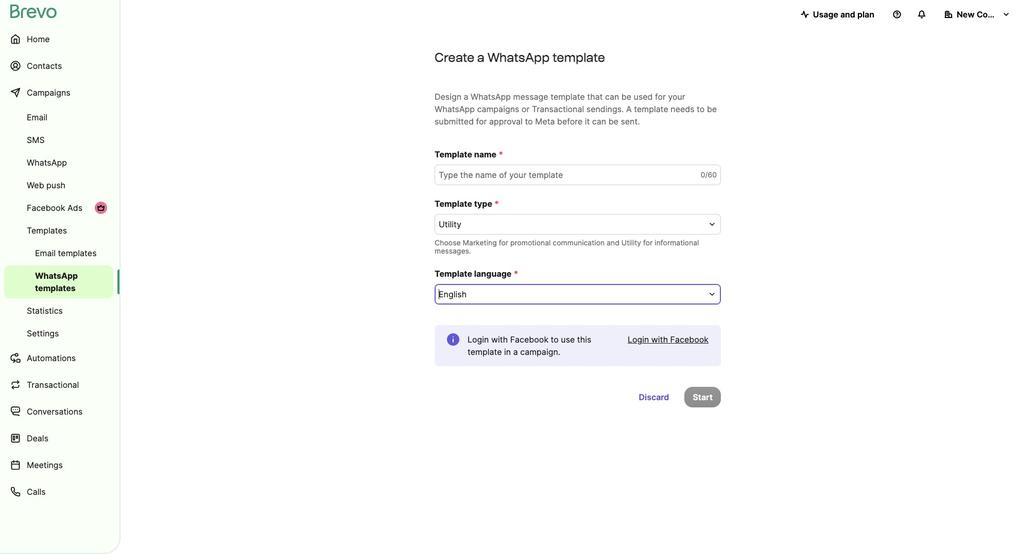 Task type: describe. For each thing, give the bounding box(es) containing it.
type
[[474, 199, 493, 209]]

login with facebook
[[628, 335, 709, 345]]

usage and plan
[[814, 9, 875, 20]]

1 vertical spatial to
[[525, 116, 533, 127]]

templates
[[27, 226, 67, 236]]

before
[[558, 116, 583, 127]]

meetings
[[27, 461, 63, 471]]

60
[[708, 171, 717, 179]]

0 horizontal spatial facebook
[[27, 203, 65, 213]]

login for login with facebook to use this template in a campaign.
[[468, 335, 489, 345]]

company
[[977, 9, 1015, 20]]

none field inside english popup button
[[439, 289, 705, 301]]

sms
[[27, 135, 45, 145]]

choose marketing for promotional communication and utility for informational messages.
[[435, 239, 699, 256]]

promotional
[[511, 239, 551, 247]]

usage and plan button
[[793, 4, 883, 25]]

for right marketing
[[499, 239, 509, 247]]

whatsapp templates link
[[4, 266, 113, 299]]

whatsapp link
[[4, 153, 113, 173]]

template for template language
[[435, 269, 473, 279]]

needs
[[671, 104, 695, 114]]

1 vertical spatial can
[[593, 116, 607, 127]]

in
[[505, 347, 511, 358]]

discard
[[639, 393, 670, 403]]

a
[[627, 104, 632, 114]]

templates for whatsapp templates
[[35, 283, 76, 294]]

usage
[[814, 9, 839, 20]]

marketing
[[463, 239, 497, 247]]

create
[[435, 50, 475, 65]]

0 / 60
[[701, 171, 717, 179]]

contacts link
[[4, 54, 113, 78]]

your
[[669, 92, 686, 102]]

it
[[585, 116, 590, 127]]

email for email templates
[[35, 248, 56, 259]]

0
[[701, 171, 706, 179]]

template name *
[[435, 149, 504, 160]]

campaigns
[[27, 88, 70, 98]]

for down the campaigns
[[476, 116, 487, 127]]

template language *
[[435, 269, 519, 279]]

name
[[474, 149, 497, 160]]

sms link
[[4, 130, 113, 150]]

meta
[[535, 116, 555, 127]]

use
[[561, 335, 575, 345]]

communication
[[553, 239, 605, 247]]

utility inside choose marketing for promotional communication and utility for informational messages.
[[622, 239, 642, 247]]

facebook for login with facebook to use this template in a campaign.
[[511, 335, 549, 345]]

and inside the 'usage and plan' button
[[841, 9, 856, 20]]

automations link
[[4, 346, 113, 371]]

sendings.
[[587, 104, 624, 114]]

facebook for login with facebook
[[671, 335, 709, 345]]

campaign.
[[521, 347, 561, 358]]

utility inside "popup button"
[[439, 220, 462, 230]]

/
[[706, 171, 708, 179]]

statistics
[[27, 306, 63, 316]]

english button
[[435, 284, 721, 305]]

Type the name of your template text field
[[435, 165, 721, 186]]

2 horizontal spatial be
[[707, 104, 717, 114]]

that
[[588, 92, 603, 102]]

left___rvooi image
[[97, 204, 105, 212]]

utility button
[[435, 214, 721, 235]]

with for login with facebook
[[652, 335, 668, 345]]

whatsapp up the campaigns
[[471, 92, 511, 102]]

web
[[27, 180, 44, 191]]

or
[[522, 104, 530, 114]]

push
[[46, 180, 65, 191]]

whatsapp up web push
[[27, 158, 67, 168]]

home link
[[4, 27, 113, 52]]

with for login with facebook to use this template in a campaign.
[[492, 335, 508, 345]]

new
[[957, 9, 975, 20]]

design a whatsapp message template that can be used for your whatsapp campaigns or transactional sendings. a template needs to be submitted for approval to meta before it can be sent.
[[435, 92, 717, 127]]

0 vertical spatial can
[[605, 92, 620, 102]]

* for template language *
[[514, 269, 519, 279]]

sent.
[[621, 116, 640, 127]]

templates for email templates
[[58, 248, 97, 259]]

new company
[[957, 9, 1015, 20]]

a for design
[[464, 92, 469, 102]]

* for template type *
[[495, 199, 499, 209]]

web push link
[[4, 175, 113, 196]]

transactional inside design a whatsapp message template that can be used for your whatsapp campaigns or transactional sendings. a template needs to be submitted for approval to meta before it can be sent.
[[532, 104, 584, 114]]

statistics link
[[4, 301, 113, 322]]

settings
[[27, 329, 59, 339]]

this
[[578, 335, 592, 345]]



Task type: locate. For each thing, give the bounding box(es) containing it.
conversations
[[27, 407, 83, 417]]

to down or
[[525, 116, 533, 127]]

discard button
[[631, 388, 678, 408]]

utility up choose
[[439, 220, 462, 230]]

for left your
[[655, 92, 666, 102]]

home
[[27, 34, 50, 44]]

to right "needs" at the top right of the page
[[697, 104, 705, 114]]

0 horizontal spatial a
[[464, 92, 469, 102]]

2 horizontal spatial facebook
[[671, 335, 709, 345]]

2 vertical spatial template
[[435, 269, 473, 279]]

template down used
[[634, 104, 669, 114]]

login
[[468, 335, 489, 345], [628, 335, 649, 345]]

with inside login with facebook to use this template in a campaign.
[[492, 335, 508, 345]]

templates
[[58, 248, 97, 259], [35, 283, 76, 294]]

whatsapp up the submitted
[[435, 104, 475, 114]]

informational
[[655, 239, 699, 247]]

1 horizontal spatial be
[[622, 92, 632, 102]]

0 horizontal spatial utility
[[439, 220, 462, 230]]

deals link
[[4, 427, 113, 451]]

whatsapp templates
[[35, 271, 78, 294]]

a inside design a whatsapp message template that can be used for your whatsapp campaigns or transactional sendings. a template needs to be submitted for approval to meta before it can be sent.
[[464, 92, 469, 102]]

1 vertical spatial and
[[607, 239, 620, 247]]

facebook inside login with facebook to use this template in a campaign.
[[511, 335, 549, 345]]

1 template from the top
[[435, 149, 473, 160]]

and left 'plan'
[[841, 9, 856, 20]]

contacts
[[27, 61, 62, 71]]

0 vertical spatial transactional
[[532, 104, 584, 114]]

messages.
[[435, 247, 471, 256]]

email up sms
[[27, 112, 47, 123]]

message
[[514, 92, 549, 102]]

for left informational
[[644, 239, 653, 247]]

email
[[27, 112, 47, 123], [35, 248, 56, 259]]

automations
[[27, 353, 76, 364]]

facebook ads link
[[4, 198, 113, 218]]

email templates link
[[4, 243, 113, 264]]

a right create
[[478, 50, 485, 65]]

email link
[[4, 107, 113, 128]]

1 horizontal spatial utility
[[622, 239, 642, 247]]

1 horizontal spatial and
[[841, 9, 856, 20]]

new company button
[[937, 4, 1019, 25]]

templates link
[[4, 221, 113, 241]]

whatsapp
[[488, 50, 550, 65], [471, 92, 511, 102], [435, 104, 475, 114], [27, 158, 67, 168], [35, 271, 78, 281]]

1 vertical spatial transactional
[[27, 380, 79, 391]]

* right "type"
[[495, 199, 499, 209]]

0 vertical spatial and
[[841, 9, 856, 20]]

login inside login with facebook to use this template in a campaign.
[[468, 335, 489, 345]]

0 horizontal spatial and
[[607, 239, 620, 247]]

template for template type
[[435, 199, 473, 209]]

template up that
[[553, 50, 605, 65]]

0 horizontal spatial to
[[525, 116, 533, 127]]

template up before
[[551, 92, 585, 102]]

whatsapp up 'message'
[[488, 50, 550, 65]]

1 with from the left
[[492, 335, 508, 345]]

can right it
[[593, 116, 607, 127]]

web push
[[27, 180, 65, 191]]

2 template from the top
[[435, 199, 473, 209]]

login with facebook to use this template in a campaign.
[[468, 335, 592, 358]]

None field
[[439, 289, 705, 301]]

meetings link
[[4, 453, 113, 478]]

1 vertical spatial templates
[[35, 283, 76, 294]]

create a whatsapp template
[[435, 50, 605, 65]]

facebook
[[27, 203, 65, 213], [511, 335, 549, 345], [671, 335, 709, 345]]

1 horizontal spatial transactional
[[532, 104, 584, 114]]

0 vertical spatial be
[[622, 92, 632, 102]]

* right language on the left
[[514, 269, 519, 279]]

can up 'sendings.' at top
[[605, 92, 620, 102]]

and inside choose marketing for promotional communication and utility for informational messages.
[[607, 239, 620, 247]]

templates up statistics link at left bottom
[[35, 283, 76, 294]]

template up english
[[435, 269, 473, 279]]

2 horizontal spatial a
[[514, 347, 518, 358]]

a for create
[[478, 50, 485, 65]]

template
[[553, 50, 605, 65], [551, 92, 585, 102], [634, 104, 669, 114], [468, 347, 502, 358]]

ads
[[67, 203, 82, 213]]

to
[[697, 104, 705, 114], [525, 116, 533, 127], [551, 335, 559, 345]]

email down templates
[[35, 248, 56, 259]]

and
[[841, 9, 856, 20], [607, 239, 620, 247]]

login for login with facebook
[[628, 335, 649, 345]]

transactional link
[[4, 373, 113, 398]]

1 vertical spatial a
[[464, 92, 469, 102]]

calls link
[[4, 480, 113, 505]]

2 vertical spatial a
[[514, 347, 518, 358]]

a right design
[[464, 92, 469, 102]]

be up the a
[[622, 92, 632, 102]]

1 horizontal spatial a
[[478, 50, 485, 65]]

used
[[634, 92, 653, 102]]

1 horizontal spatial to
[[551, 335, 559, 345]]

* for template name *
[[499, 149, 504, 160]]

start
[[693, 393, 713, 403]]

transactional up before
[[532, 104, 584, 114]]

template for template name
[[435, 149, 473, 160]]

2 vertical spatial to
[[551, 335, 559, 345]]

template
[[435, 149, 473, 160], [435, 199, 473, 209], [435, 269, 473, 279]]

0 vertical spatial *
[[499, 149, 504, 160]]

1 horizontal spatial login
[[628, 335, 649, 345]]

templates down templates link
[[58, 248, 97, 259]]

0 vertical spatial to
[[697, 104, 705, 114]]

2 with from the left
[[652, 335, 668, 345]]

1 horizontal spatial facebook
[[511, 335, 549, 345]]

submitted
[[435, 116, 474, 127]]

1 vertical spatial utility
[[622, 239, 642, 247]]

to inside login with facebook to use this template in a campaign.
[[551, 335, 559, 345]]

approval
[[490, 116, 523, 127]]

1 login from the left
[[468, 335, 489, 345]]

facebook ads
[[27, 203, 82, 213]]

settings link
[[4, 324, 113, 344]]

template type *
[[435, 199, 499, 209]]

utility left informational
[[622, 239, 642, 247]]

a right in
[[514, 347, 518, 358]]

transactional down automations
[[27, 380, 79, 391]]

to left use in the right bottom of the page
[[551, 335, 559, 345]]

english
[[439, 290, 467, 300]]

be down 'sendings.' at top
[[609, 116, 619, 127]]

1 vertical spatial be
[[707, 104, 717, 114]]

conversations link
[[4, 400, 113, 425]]

template inside login with facebook to use this template in a campaign.
[[468, 347, 502, 358]]

start button
[[685, 388, 721, 408]]

template left "name"
[[435, 149, 473, 160]]

campaigns
[[477, 104, 520, 114]]

be
[[622, 92, 632, 102], [707, 104, 717, 114], [609, 116, 619, 127]]

1 vertical spatial *
[[495, 199, 499, 209]]

login with facebook link
[[628, 334, 709, 346]]

calls
[[27, 487, 46, 498]]

2 vertical spatial *
[[514, 269, 519, 279]]

0 horizontal spatial be
[[609, 116, 619, 127]]

alert
[[435, 326, 721, 367]]

2 login from the left
[[628, 335, 649, 345]]

campaigns link
[[4, 80, 113, 105]]

language
[[474, 269, 512, 279]]

0 vertical spatial email
[[27, 112, 47, 123]]

2 vertical spatial be
[[609, 116, 619, 127]]

template left in
[[468, 347, 502, 358]]

whatsapp down email templates link
[[35, 271, 78, 281]]

3 template from the top
[[435, 269, 473, 279]]

0 horizontal spatial login
[[468, 335, 489, 345]]

alert containing login with facebook to use this template in a campaign.
[[435, 326, 721, 367]]

deals
[[27, 434, 48, 444]]

choose
[[435, 239, 461, 247]]

0 vertical spatial utility
[[439, 220, 462, 230]]

0 vertical spatial template
[[435, 149, 473, 160]]

design
[[435, 92, 462, 102]]

and right communication
[[607, 239, 620, 247]]

plan
[[858, 9, 875, 20]]

1 vertical spatial email
[[35, 248, 56, 259]]

a inside login with facebook to use this template in a campaign.
[[514, 347, 518, 358]]

0 vertical spatial a
[[478, 50, 485, 65]]

be right "needs" at the top right of the page
[[707, 104, 717, 114]]

transactional
[[532, 104, 584, 114], [27, 380, 79, 391]]

1 horizontal spatial with
[[652, 335, 668, 345]]

email templates
[[35, 248, 97, 259]]

*
[[499, 149, 504, 160], [495, 199, 499, 209], [514, 269, 519, 279]]

email for email
[[27, 112, 47, 123]]

templates inside whatsapp templates
[[35, 283, 76, 294]]

template left "type"
[[435, 199, 473, 209]]

0 vertical spatial templates
[[58, 248, 97, 259]]

0 horizontal spatial with
[[492, 335, 508, 345]]

* right "name"
[[499, 149, 504, 160]]

2 horizontal spatial to
[[697, 104, 705, 114]]

a
[[478, 50, 485, 65], [464, 92, 469, 102], [514, 347, 518, 358]]

0 horizontal spatial transactional
[[27, 380, 79, 391]]

with
[[492, 335, 508, 345], [652, 335, 668, 345]]

1 vertical spatial template
[[435, 199, 473, 209]]



Task type: vqa. For each thing, say whether or not it's contained in the screenshot.
left___rVOoi icon
yes



